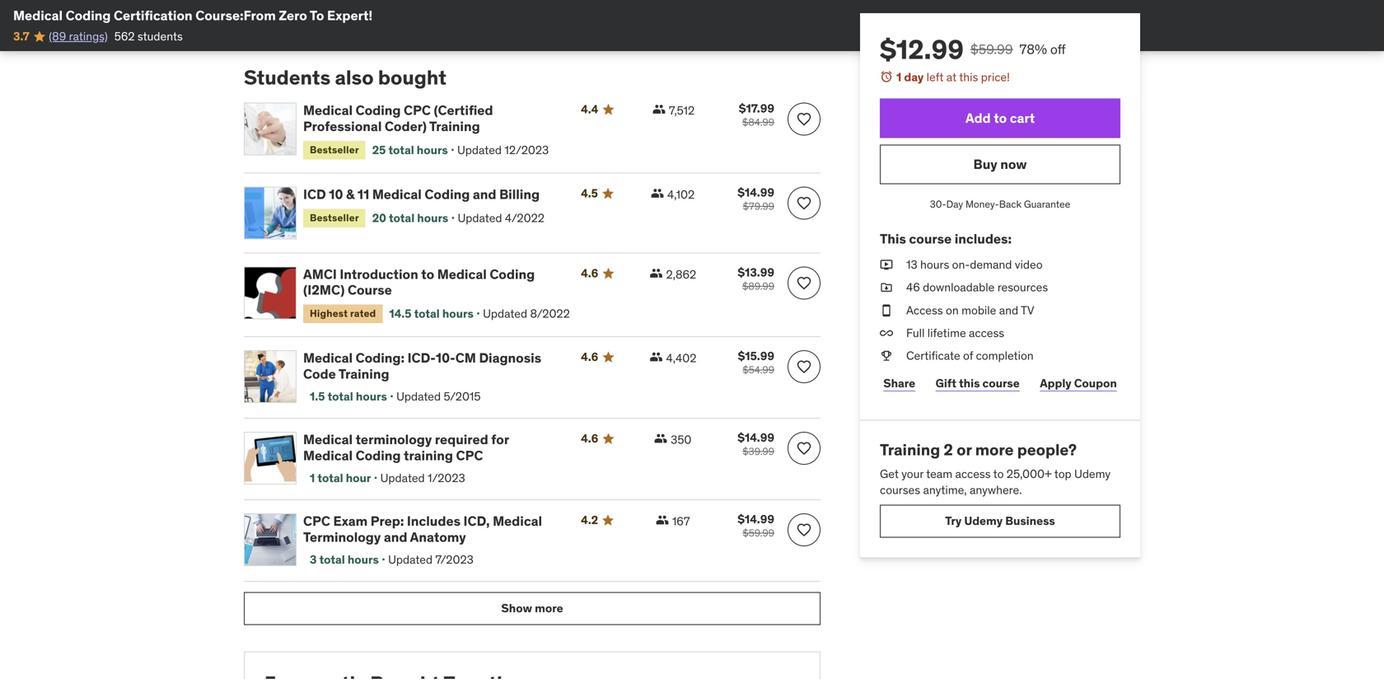 Task type: vqa. For each thing, say whether or not it's contained in the screenshot.


Task type: describe. For each thing, give the bounding box(es) containing it.
or
[[957, 440, 972, 460]]

highest
[[310, 307, 348, 320]]

ratings)
[[69, 29, 108, 44]]

day
[[905, 70, 924, 85]]

3.7
[[13, 29, 30, 44]]

your
[[902, 466, 924, 481]]

left
[[927, 70, 944, 85]]

hours for updated 12/2023
[[417, 142, 448, 157]]

total for 14.5
[[414, 306, 440, 321]]

wishlist image for medical coding  cpc (certified professional coder) training
[[796, 111, 813, 127]]

code
[[303, 365, 336, 382]]

cpc inside "medical coding  cpc (certified professional coder) training"
[[404, 102, 431, 119]]

professional
[[303, 118, 382, 135]]

10-
[[436, 350, 456, 367]]

downloadable
[[923, 280, 995, 295]]

46
[[907, 280, 921, 295]]

updated 4/2022
[[458, 211, 545, 225]]

4.6 for medical terminology required for medical coding training cpc
[[581, 431, 599, 446]]

students
[[244, 65, 331, 90]]

medical terminology required for medical coding training cpc link
[[303, 431, 562, 464]]

xsmall image for full lifetime access
[[880, 325, 894, 341]]

anytime,
[[924, 483, 968, 497]]

1 for 1 day left at this price!
[[897, 70, 902, 85]]

xsmall image for 4,102
[[651, 187, 664, 200]]

udemy inside try udemy business link
[[965, 514, 1003, 529]]

people?
[[1018, 440, 1078, 460]]

4.2
[[581, 513, 599, 528]]

guarantee
[[1025, 198, 1071, 211]]

students
[[138, 29, 183, 44]]

4,402
[[667, 351, 697, 366]]

1.5
[[310, 389, 325, 404]]

xsmall image for 350
[[655, 432, 668, 445]]

this
[[880, 230, 907, 247]]

$13.99 $89.99
[[738, 265, 775, 293]]

0 vertical spatial course
[[910, 230, 952, 247]]

training
[[404, 447, 453, 464]]

certificate of completion
[[907, 348, 1034, 363]]

1 vertical spatial and
[[1000, 303, 1019, 318]]

updated 5/2015
[[397, 389, 481, 404]]

1.5 total hours
[[310, 389, 387, 404]]

hours for updated 5/2015
[[356, 389, 387, 404]]

total for 1
[[318, 471, 343, 486]]

wishlist image for icd 10 & 11 medical coding and billing
[[796, 195, 813, 211]]

cart
[[1010, 110, 1036, 127]]

this course includes:
[[880, 230, 1012, 247]]

(i2mc)
[[303, 282, 345, 298]]

$17.99
[[739, 101, 775, 116]]

1 horizontal spatial course
[[983, 376, 1020, 391]]

buy
[[974, 156, 998, 173]]

wishlist image for cpc exam prep: includes icd, medical terminology and anatomy
[[796, 522, 813, 538]]

medical inside amci introduction to medical coding (i2mc) course
[[438, 266, 487, 283]]

show less
[[244, 15, 300, 30]]

medical coding: icd-10-cm diagnosis code training
[[303, 350, 542, 382]]

updated for updated 4/2022
[[458, 211, 502, 225]]

show more
[[502, 601, 564, 616]]

and inside the cpc exam prep: includes icd, medical terminology and anatomy
[[384, 529, 408, 546]]

hours for updated 4/2022
[[417, 211, 449, 225]]

back
[[1000, 198, 1022, 211]]

$12.99 $59.99 78% off
[[880, 33, 1066, 66]]

zero
[[279, 7, 307, 24]]

14.5 total hours
[[389, 306, 474, 321]]

required
[[435, 431, 489, 448]]

$79.99
[[743, 200, 775, 213]]

0 vertical spatial and
[[473, 186, 497, 203]]

to inside training 2 or more people? get your team access to 25,000+ top udemy courses anytime, anywhere.
[[994, 466, 1004, 481]]

$14.99 $39.99
[[738, 430, 775, 458]]

show for show more
[[502, 601, 533, 616]]

1 total hour
[[310, 471, 371, 486]]

20 total hours
[[372, 211, 449, 225]]

wishlist image for medical coding: icd-10-cm diagnosis code training
[[796, 359, 813, 375]]

courses
[[880, 483, 921, 497]]

updated for updated 8/2022
[[483, 306, 528, 321]]

price!
[[982, 70, 1011, 85]]

share
[[884, 376, 916, 391]]

$14.99 for medical terminology required for medical coding training cpc
[[738, 430, 775, 445]]

apply coupon
[[1041, 376, 1118, 391]]

add to cart button
[[880, 99, 1121, 138]]

167
[[673, 514, 690, 529]]

4.5
[[581, 186, 598, 201]]

1/2023
[[428, 471, 466, 486]]

off
[[1051, 41, 1066, 58]]

$84.99
[[743, 116, 775, 129]]

12/2023
[[505, 142, 549, 157]]

xsmall image for 167
[[656, 514, 669, 527]]

mobile
[[962, 303, 997, 318]]

total for 1.5
[[328, 389, 353, 404]]

hours for updated 8/2022
[[443, 306, 474, 321]]

includes:
[[955, 230, 1012, 247]]

$14.99 for cpc exam prep: includes icd, medical terminology and anatomy
[[738, 512, 775, 527]]

xsmall image inside show less button
[[303, 16, 316, 29]]

hours right 13
[[921, 257, 950, 272]]

1 day left at this price!
[[897, 70, 1011, 85]]

25
[[372, 142, 386, 157]]

medical coding  cpc (certified professional coder) training
[[303, 102, 493, 135]]

less
[[278, 15, 300, 30]]

hour
[[346, 471, 371, 486]]

gift
[[936, 376, 957, 391]]

updated for updated 5/2015
[[397, 389, 441, 404]]

2
[[944, 440, 954, 460]]

updated 12/2023
[[458, 142, 549, 157]]

updated for updated 12/2023
[[458, 142, 502, 157]]

full lifetime access
[[907, 326, 1005, 340]]

7,512
[[669, 103, 695, 118]]

icd
[[303, 186, 326, 203]]

cpc exam prep: includes icd, medical terminology and anatomy link
[[303, 513, 562, 546]]

bestseller for medical
[[310, 143, 359, 156]]

4/2022
[[505, 211, 545, 225]]

0 vertical spatial access
[[970, 326, 1005, 340]]

$59.99 for $14.99
[[743, 527, 775, 540]]

(89
[[49, 29, 66, 44]]

xsmall image for certificate
[[880, 348, 894, 364]]

$59.99 for $12.99
[[971, 41, 1014, 58]]

alarm image
[[880, 70, 894, 83]]



Task type: locate. For each thing, give the bounding box(es) containing it.
xsmall image for 7,512
[[653, 103, 666, 116]]

xsmall image up 'share'
[[880, 348, 894, 364]]

udemy inside training 2 or more people? get your team access to 25,000+ top udemy courses anytime, anywhere.
[[1075, 466, 1111, 481]]

coding up updated 8/2022
[[490, 266, 535, 283]]

terminology
[[303, 529, 381, 546]]

to inside amci introduction to medical coding (i2mc) course
[[421, 266, 435, 283]]

4.4
[[581, 102, 599, 117]]

0 vertical spatial training
[[430, 118, 480, 135]]

&
[[346, 186, 355, 203]]

2 wishlist image from the top
[[796, 195, 813, 211]]

updated 8/2022
[[483, 306, 570, 321]]

medical inside "medical coding  cpc (certified professional coder) training"
[[303, 102, 353, 119]]

coding up 25
[[356, 102, 401, 119]]

total for 20
[[389, 211, 415, 225]]

updated up diagnosis
[[483, 306, 528, 321]]

updated 7/2023
[[388, 552, 474, 567]]

2 bestseller from the top
[[310, 211, 359, 224]]

2 horizontal spatial training
[[880, 440, 941, 460]]

$59.99 right 167
[[743, 527, 775, 540]]

total right the 20
[[389, 211, 415, 225]]

14.5
[[389, 306, 412, 321]]

course up 13
[[910, 230, 952, 247]]

training up '1.5 total hours'
[[339, 365, 390, 382]]

wishlist image for amci introduction to medical coding (i2mc) course
[[796, 275, 813, 291]]

cpc up the 1/2023 at the bottom left of the page
[[456, 447, 483, 464]]

20
[[372, 211, 387, 225]]

coupon
[[1075, 376, 1118, 391]]

hours down medical coding  cpc (certified professional coder) training link
[[417, 142, 448, 157]]

xsmall image for access
[[880, 302, 894, 319]]

and up updated 4/2022
[[473, 186, 497, 203]]

13 hours on-demand video
[[907, 257, 1043, 272]]

xsmall image left 7,512
[[653, 103, 666, 116]]

wishlist image right the $89.99
[[796, 275, 813, 291]]

1 vertical spatial course
[[983, 376, 1020, 391]]

access on mobile and tv
[[907, 303, 1035, 318]]

1 vertical spatial bestseller
[[310, 211, 359, 224]]

11
[[358, 186, 370, 203]]

2 horizontal spatial and
[[1000, 303, 1019, 318]]

1 right alarm icon
[[897, 70, 902, 85]]

day
[[947, 198, 964, 211]]

1 vertical spatial this
[[960, 376, 981, 391]]

2 vertical spatial 4.6
[[581, 431, 599, 446]]

this right at
[[960, 70, 979, 85]]

resources
[[998, 280, 1049, 295]]

to left cart
[[994, 110, 1008, 127]]

2 4.6 from the top
[[581, 350, 599, 364]]

training
[[430, 118, 480, 135], [339, 365, 390, 382], [880, 440, 941, 460]]

xsmall image for 46
[[880, 280, 894, 296]]

2 $14.99 from the top
[[738, 430, 775, 445]]

0 vertical spatial this
[[960, 70, 979, 85]]

coding up ratings)
[[66, 7, 111, 24]]

share button
[[880, 367, 920, 400]]

cm
[[456, 350, 476, 367]]

xsmall image left 4,402
[[650, 350, 663, 364]]

total right 25
[[389, 142, 414, 157]]

1 horizontal spatial $59.99
[[971, 41, 1014, 58]]

total for 3
[[320, 552, 345, 567]]

1 vertical spatial $59.99
[[743, 527, 775, 540]]

and
[[473, 186, 497, 203], [1000, 303, 1019, 318], [384, 529, 408, 546]]

course down completion
[[983, 376, 1020, 391]]

xsmall image left access
[[880, 302, 894, 319]]

0 vertical spatial 4.6
[[581, 266, 599, 281]]

updated down medical terminology required for medical coding training cpc
[[381, 471, 425, 486]]

350
[[671, 432, 692, 447]]

certification
[[114, 7, 193, 24]]

hours down amci introduction to medical coding (i2mc) course link
[[443, 306, 474, 321]]

1 wishlist image from the top
[[796, 111, 813, 127]]

updated for updated 7/2023
[[388, 552, 433, 567]]

bestseller for icd
[[310, 211, 359, 224]]

$14.99 down $84.99
[[738, 185, 775, 200]]

1 vertical spatial udemy
[[965, 514, 1003, 529]]

0 vertical spatial udemy
[[1075, 466, 1111, 481]]

medical coding  cpc (certified professional coder) training link
[[303, 102, 562, 135]]

xsmall image for 2,862
[[650, 267, 663, 280]]

updated down the cpc exam prep: includes icd, medical terminology and anatomy
[[388, 552, 433, 567]]

wishlist image right $39.99
[[796, 440, 813, 457]]

wishlist image for medical terminology required for medical coding training cpc
[[796, 440, 813, 457]]

xsmall image for 13 hours on-demand video
[[880, 257, 894, 273]]

video
[[1015, 257, 1043, 272]]

udemy
[[1075, 466, 1111, 481], [965, 514, 1003, 529]]

$15.99
[[738, 349, 775, 364]]

0 horizontal spatial show
[[244, 15, 275, 30]]

1 horizontal spatial 1
[[897, 70, 902, 85]]

1 vertical spatial show
[[502, 601, 533, 616]]

apply
[[1041, 376, 1072, 391]]

total right 3
[[320, 552, 345, 567]]

$59.99 inside the $14.99 $59.99
[[743, 527, 775, 540]]

0 vertical spatial $59.99
[[971, 41, 1014, 58]]

to up anywhere.
[[994, 466, 1004, 481]]

0 vertical spatial bestseller
[[310, 143, 359, 156]]

2 vertical spatial and
[[384, 529, 408, 546]]

hours down the icd 10 & 11 medical coding and billing link
[[417, 211, 449, 225]]

apply coupon button
[[1037, 367, 1121, 400]]

now
[[1001, 156, 1028, 173]]

0 horizontal spatial and
[[384, 529, 408, 546]]

2 vertical spatial cpc
[[303, 513, 331, 530]]

business
[[1006, 514, 1056, 529]]

certificate
[[907, 348, 961, 363]]

$14.99 for icd 10 & 11 medical coding and billing
[[738, 185, 775, 200]]

1 horizontal spatial more
[[976, 440, 1014, 460]]

wishlist image
[[796, 111, 813, 127], [796, 195, 813, 211], [796, 275, 813, 291], [796, 359, 813, 375], [796, 440, 813, 457], [796, 522, 813, 538]]

anywhere.
[[970, 483, 1023, 497]]

xsmall image left 350
[[655, 432, 668, 445]]

1 4.6 from the top
[[581, 266, 599, 281]]

coding inside "medical coding  cpc (certified professional coder) training"
[[356, 102, 401, 119]]

562 students
[[114, 29, 183, 44]]

5 wishlist image from the top
[[796, 440, 813, 457]]

training inside training 2 or more people? get your team access to 25,000+ top udemy courses anytime, anywhere.
[[880, 440, 941, 460]]

1 for 1 total hour
[[310, 471, 315, 486]]

0 vertical spatial $14.99
[[738, 185, 775, 200]]

1 horizontal spatial training
[[430, 118, 480, 135]]

1 horizontal spatial udemy
[[1075, 466, 1111, 481]]

0 horizontal spatial 1
[[310, 471, 315, 486]]

medical terminology required for medical coding training cpc
[[303, 431, 509, 464]]

3 $14.99 from the top
[[738, 512, 775, 527]]

0 horizontal spatial course
[[910, 230, 952, 247]]

access down "mobile"
[[970, 326, 1005, 340]]

completion
[[977, 348, 1034, 363]]

this right gift
[[960, 376, 981, 391]]

1 vertical spatial access
[[956, 466, 991, 481]]

money-
[[966, 198, 1000, 211]]

0 vertical spatial show
[[244, 15, 275, 30]]

updated down (certified
[[458, 142, 502, 157]]

coding up '20 total hours'
[[425, 186, 470, 203]]

xsmall image left 4,102 at the top of the page
[[651, 187, 664, 200]]

1 vertical spatial $14.99
[[738, 430, 775, 445]]

includes
[[407, 513, 461, 530]]

course
[[348, 282, 392, 298]]

1 vertical spatial 1
[[310, 471, 315, 486]]

exam
[[333, 513, 368, 530]]

updated left 4/2022
[[458, 211, 502, 225]]

hours
[[417, 142, 448, 157], [417, 211, 449, 225], [921, 257, 950, 272], [443, 306, 474, 321], [356, 389, 387, 404], [348, 552, 379, 567]]

1 bestseller from the top
[[310, 143, 359, 156]]

show for show less
[[244, 15, 275, 30]]

demand
[[971, 257, 1013, 272]]

30-
[[931, 198, 947, 211]]

xsmall image left 167
[[656, 514, 669, 527]]

hours for updated 7/2023
[[348, 552, 379, 567]]

medical inside the cpc exam prep: includes icd, medical terminology and anatomy
[[493, 513, 543, 530]]

hours down terminology
[[348, 552, 379, 567]]

cpc
[[404, 102, 431, 119], [456, 447, 483, 464], [303, 513, 331, 530]]

2 vertical spatial $14.99
[[738, 512, 775, 527]]

updated for updated 1/2023
[[381, 471, 425, 486]]

1 left hour
[[310, 471, 315, 486]]

prep:
[[371, 513, 404, 530]]

training up your
[[880, 440, 941, 460]]

more inside show more button
[[535, 601, 564, 616]]

0 vertical spatial 1
[[897, 70, 902, 85]]

xsmall image left 13
[[880, 257, 894, 273]]

hours down coding:
[[356, 389, 387, 404]]

cpc inside the cpc exam prep: includes icd, medical terminology and anatomy
[[303, 513, 331, 530]]

wishlist image right $54.99
[[796, 359, 813, 375]]

0 horizontal spatial cpc
[[303, 513, 331, 530]]

$14.99
[[738, 185, 775, 200], [738, 430, 775, 445], [738, 512, 775, 527]]

bestseller down the professional on the top left of the page
[[310, 143, 359, 156]]

icd-
[[408, 350, 436, 367]]

4 wishlist image from the top
[[796, 359, 813, 375]]

0 horizontal spatial udemy
[[965, 514, 1003, 529]]

4.6 up 4.2
[[581, 431, 599, 446]]

4.6 right diagnosis
[[581, 350, 599, 364]]

2 this from the top
[[960, 376, 981, 391]]

4.6 down 4.5
[[581, 266, 599, 281]]

total right 1.5 in the left of the page
[[328, 389, 353, 404]]

buy now button
[[880, 145, 1121, 184]]

$59.99 inside $12.99 $59.99 78% off
[[971, 41, 1014, 58]]

3 4.6 from the top
[[581, 431, 599, 446]]

562
[[114, 29, 135, 44]]

cpc exam prep: includes icd, medical terminology and anatomy
[[303, 513, 543, 546]]

to up 14.5 total hours
[[421, 266, 435, 283]]

access down or
[[956, 466, 991, 481]]

4.6
[[581, 266, 599, 281], [581, 350, 599, 364], [581, 431, 599, 446]]

xsmall image
[[880, 280, 894, 296], [880, 302, 894, 319], [880, 348, 894, 364], [650, 350, 663, 364]]

0 horizontal spatial training
[[339, 365, 390, 382]]

2 vertical spatial to
[[994, 466, 1004, 481]]

4,102
[[668, 187, 695, 202]]

2 vertical spatial training
[[880, 440, 941, 460]]

1 vertical spatial training
[[339, 365, 390, 382]]

1 vertical spatial to
[[421, 266, 435, 283]]

1 horizontal spatial and
[[473, 186, 497, 203]]

coding:
[[356, 350, 405, 367]]

try udemy business
[[946, 514, 1056, 529]]

show more button
[[244, 592, 821, 625]]

xsmall image left full
[[880, 325, 894, 341]]

total right 14.5 at the left of the page
[[414, 306, 440, 321]]

this inside the gift this course link
[[960, 376, 981, 391]]

training 2 or more people? get your team access to 25,000+ top udemy courses anytime, anywhere.
[[880, 440, 1111, 497]]

1 vertical spatial more
[[535, 601, 564, 616]]

xsmall image right less
[[303, 16, 316, 29]]

2,862
[[666, 267, 697, 282]]

6 wishlist image from the top
[[796, 522, 813, 538]]

wishlist image right the $79.99
[[796, 195, 813, 211]]

total left hour
[[318, 471, 343, 486]]

lifetime
[[928, 326, 967, 340]]

3 wishlist image from the top
[[796, 275, 813, 291]]

anatomy
[[410, 529, 466, 546]]

cpc down "bought"
[[404, 102, 431, 119]]

0 vertical spatial more
[[976, 440, 1014, 460]]

1 vertical spatial cpc
[[456, 447, 483, 464]]

0 vertical spatial to
[[994, 110, 1008, 127]]

this
[[960, 70, 979, 85], [960, 376, 981, 391]]

wishlist image right the $14.99 $59.99
[[796, 522, 813, 538]]

course
[[910, 230, 952, 247], [983, 376, 1020, 391]]

training right coder) at the left top
[[430, 118, 480, 135]]

5/2015
[[444, 389, 481, 404]]

udemy right top
[[1075, 466, 1111, 481]]

8/2022
[[530, 306, 570, 321]]

(certified
[[434, 102, 493, 119]]

training inside the medical coding: icd-10-cm diagnosis code training
[[339, 365, 390, 382]]

1 $14.99 from the top
[[738, 185, 775, 200]]

$59.99 up price!
[[971, 41, 1014, 58]]

cpc inside medical terminology required for medical coding training cpc
[[456, 447, 483, 464]]

rated
[[350, 307, 376, 320]]

updated down the medical coding: icd-10-cm diagnosis code training
[[397, 389, 441, 404]]

more
[[976, 440, 1014, 460], [535, 601, 564, 616]]

1 horizontal spatial cpc
[[404, 102, 431, 119]]

get
[[880, 466, 899, 481]]

udemy right try
[[965, 514, 1003, 529]]

25 total hours
[[372, 142, 448, 157]]

coding inside amci introduction to medical coding (i2mc) course
[[490, 266, 535, 283]]

$14.99 down $54.99
[[738, 430, 775, 445]]

xsmall image left the 2,862
[[650, 267, 663, 280]]

tv
[[1021, 303, 1035, 318]]

4.6 for medical coding: icd-10-cm diagnosis code training
[[581, 350, 599, 364]]

terminology
[[356, 431, 432, 448]]

1 vertical spatial 4.6
[[581, 350, 599, 364]]

coding inside medical terminology required for medical coding training cpc
[[356, 447, 401, 464]]

training inside "medical coding  cpc (certified professional coder) training"
[[430, 118, 480, 135]]

medical inside the medical coding: icd-10-cm diagnosis code training
[[303, 350, 353, 367]]

access inside training 2 or more people? get your team access to 25,000+ top udemy courses anytime, anywhere.
[[956, 466, 991, 481]]

buy now
[[974, 156, 1028, 173]]

$89.99
[[743, 280, 775, 293]]

to inside button
[[994, 110, 1008, 127]]

icd 10 & 11 medical coding and billing link
[[303, 186, 562, 203]]

2 horizontal spatial cpc
[[456, 447, 483, 464]]

students also bought
[[244, 65, 447, 90]]

updated 1/2023
[[381, 471, 466, 486]]

1 this from the top
[[960, 70, 979, 85]]

1 horizontal spatial show
[[502, 601, 533, 616]]

0 horizontal spatial $59.99
[[743, 527, 775, 540]]

0 vertical spatial cpc
[[404, 102, 431, 119]]

more inside training 2 or more people? get your team access to 25,000+ top udemy courses anytime, anywhere.
[[976, 440, 1014, 460]]

25,000+
[[1007, 466, 1053, 481]]

wishlist image right $84.99
[[796, 111, 813, 127]]

try
[[946, 514, 962, 529]]

access
[[907, 303, 944, 318]]

gift this course
[[936, 376, 1020, 391]]

cpc left exam
[[303, 513, 331, 530]]

xsmall image left 46
[[880, 280, 894, 296]]

7/2023
[[436, 552, 474, 567]]

coding up hour
[[356, 447, 401, 464]]

$14.99 down $39.99
[[738, 512, 775, 527]]

bestseller down the 10
[[310, 211, 359, 224]]

0 horizontal spatial more
[[535, 601, 564, 616]]

xsmall image
[[303, 16, 316, 29], [653, 103, 666, 116], [651, 187, 664, 200], [880, 257, 894, 273], [650, 267, 663, 280], [880, 325, 894, 341], [655, 432, 668, 445], [656, 514, 669, 527]]

$12.99
[[880, 33, 964, 66]]

and up updated 7/2023 on the bottom of page
[[384, 529, 408, 546]]

medical coding certification course:from zero to expert!
[[13, 7, 373, 24]]

total for 25
[[389, 142, 414, 157]]

and left tv
[[1000, 303, 1019, 318]]

4.6 for amci introduction to medical coding (i2mc) course
[[581, 266, 599, 281]]



